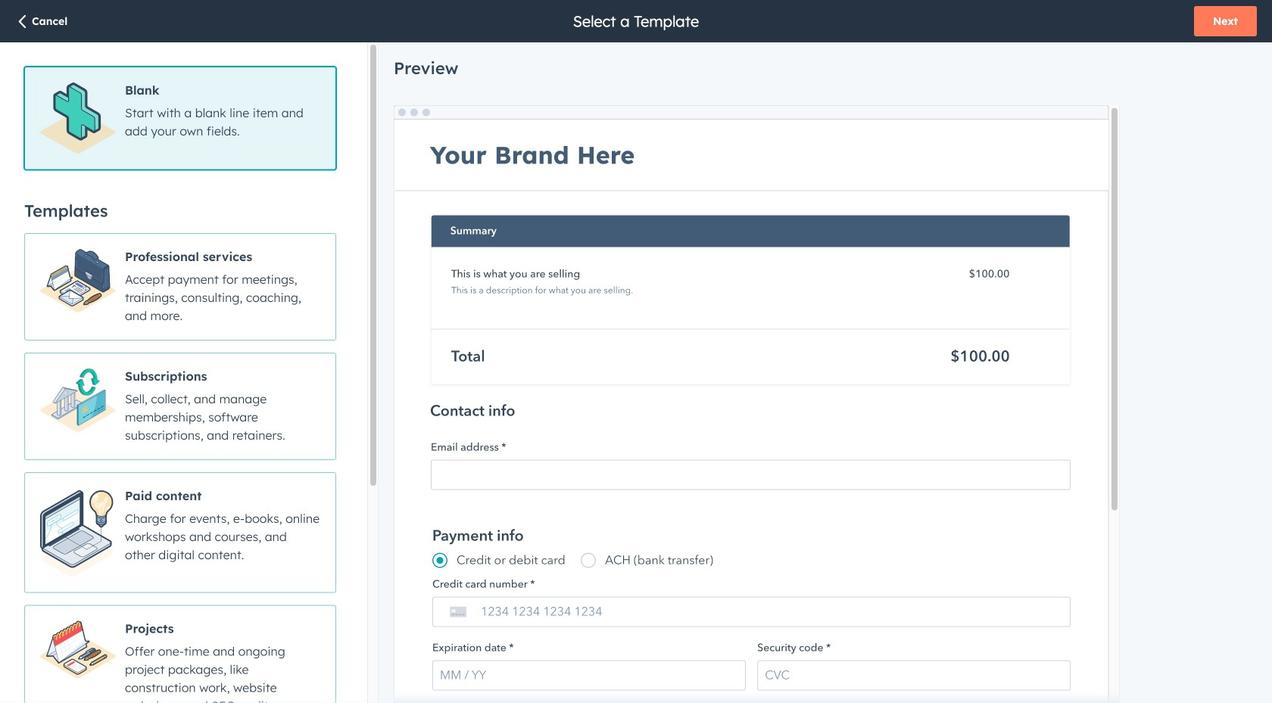 Task type: locate. For each thing, give the bounding box(es) containing it.
None checkbox
[[24, 233, 336, 341], [24, 606, 336, 704], [24, 233, 336, 341], [24, 606, 336, 704]]

menu item
[[64, 0, 260, 24]]

Search HubSpot search field
[[1048, 32, 1220, 58]]

dialog
[[0, 0, 1273, 704]]

None checkbox
[[24, 67, 336, 170], [24, 353, 336, 461], [24, 473, 336, 594], [24, 67, 336, 170], [24, 353, 336, 461], [24, 473, 336, 594]]



Task type: vqa. For each thing, say whether or not it's contained in the screenshot.
Report related to Funky
no



